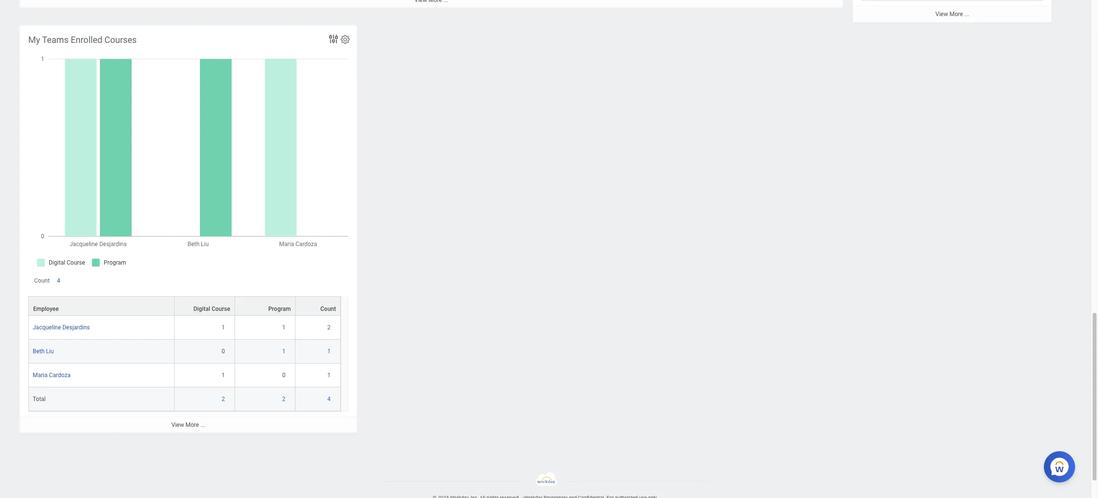 Task type: vqa. For each thing, say whether or not it's contained in the screenshot.


Task type: describe. For each thing, give the bounding box(es) containing it.
liu
[[46, 348, 54, 355]]

2 for middle 2 button
[[282, 396, 285, 403]]

0 horizontal spatial 2 button
[[222, 396, 226, 403]]

row containing beth liu
[[28, 340, 341, 364]]

enrolled
[[71, 35, 102, 45]]

0 vertical spatial count
[[34, 277, 50, 284]]

0 vertical spatial 4
[[57, 277, 60, 284]]

beth
[[33, 348, 45, 355]]

program button
[[235, 297, 295, 316]]

2 for right 2 button
[[327, 324, 331, 331]]

my teams enrolled courses element
[[20, 25, 357, 433]]

2 horizontal spatial 2 button
[[327, 324, 332, 332]]

maria cardoza link
[[33, 370, 71, 379]]

count inside popup button
[[320, 306, 336, 313]]

4 inside row
[[327, 396, 331, 403]]

... inside worker skills band element
[[964, 11, 969, 18]]

employee
[[33, 306, 59, 313]]

1 horizontal spatial 0
[[282, 372, 285, 379]]

more inside worker skills band element
[[950, 11, 963, 18]]

2 for the left 2 button
[[222, 396, 225, 403]]

4 button inside row
[[327, 396, 332, 403]]

maria cardoza
[[33, 372, 71, 379]]

view for view more ... link to the right
[[935, 11, 948, 18]]

beth liu
[[33, 348, 54, 355]]

1 vertical spatial 0 button
[[282, 372, 287, 380]]

digital course
[[193, 306, 230, 313]]

beth liu link
[[33, 346, 54, 355]]

more inside my teams enrolled courses element
[[185, 422, 199, 429]]

0 horizontal spatial 0
[[222, 348, 225, 355]]

row containing maria cardoza
[[28, 364, 341, 388]]

cardoza
[[49, 372, 71, 379]]

1 vertical spatial view more ... link
[[20, 417, 357, 433]]

row containing total
[[28, 388, 341, 412]]

my
[[28, 35, 40, 45]]



Task type: locate. For each thing, give the bounding box(es) containing it.
view
[[935, 11, 948, 18], [171, 422, 184, 429]]

digital
[[193, 306, 210, 313]]

footer
[[0, 472, 1091, 498]]

program
[[268, 306, 291, 313]]

row
[[28, 297, 341, 316], [28, 316, 341, 340], [28, 340, 341, 364], [28, 364, 341, 388], [28, 388, 341, 412]]

1 horizontal spatial view more ...
[[935, 11, 969, 18]]

4 row from the top
[[28, 364, 341, 388]]

maria
[[33, 372, 48, 379]]

0 horizontal spatial 4
[[57, 277, 60, 284]]

5 row from the top
[[28, 388, 341, 412]]

0 button
[[222, 348, 226, 356], [282, 372, 287, 380]]

course
[[212, 306, 230, 313]]

0 vertical spatial view
[[935, 11, 948, 18]]

0 horizontal spatial view more ...
[[171, 422, 205, 429]]

jacqueline
[[33, 324, 61, 331]]

1 vertical spatial 0
[[282, 372, 285, 379]]

1 vertical spatial 4 button
[[327, 396, 332, 403]]

1 horizontal spatial 2 button
[[282, 396, 287, 403]]

total element
[[33, 394, 46, 403]]

1 vertical spatial count
[[320, 306, 336, 313]]

courses
[[104, 35, 137, 45]]

4 button
[[57, 277, 62, 285], [327, 396, 332, 403]]

0 vertical spatial view more ...
[[935, 11, 969, 18]]

jacqueline desjardins
[[33, 324, 90, 331]]

0 vertical spatial ...
[[964, 11, 969, 18]]

1 horizontal spatial 0 button
[[282, 372, 287, 380]]

2
[[327, 324, 331, 331], [222, 396, 225, 403], [282, 396, 285, 403]]

1 horizontal spatial view
[[935, 11, 948, 18]]

digital course button
[[174, 297, 235, 316]]

1 horizontal spatial 2
[[282, 396, 285, 403]]

0 horizontal spatial ...
[[200, 422, 205, 429]]

0 horizontal spatial count
[[34, 277, 50, 284]]

1 vertical spatial view
[[171, 422, 184, 429]]

1 vertical spatial view more ...
[[171, 422, 205, 429]]

row containing employee
[[28, 297, 341, 316]]

0 horizontal spatial view
[[171, 422, 184, 429]]

1 row from the top
[[28, 297, 341, 316]]

0 vertical spatial view more ... link
[[853, 6, 1052, 22]]

jacqueline desjardins link
[[33, 322, 90, 331]]

1 vertical spatial ...
[[200, 422, 205, 429]]

1 horizontal spatial ...
[[964, 11, 969, 18]]

0 vertical spatial 0 button
[[222, 348, 226, 356]]

1 vertical spatial 4
[[327, 396, 331, 403]]

2 horizontal spatial 2
[[327, 324, 331, 331]]

1 horizontal spatial more
[[950, 11, 963, 18]]

2 row from the top
[[28, 316, 341, 340]]

view more ...
[[935, 11, 969, 18], [171, 422, 205, 429]]

4
[[57, 277, 60, 284], [327, 396, 331, 403]]

0 horizontal spatial 0 button
[[222, 348, 226, 356]]

view more ... link
[[853, 6, 1052, 22], [20, 417, 357, 433]]

1 horizontal spatial count
[[320, 306, 336, 313]]

total
[[33, 396, 46, 403]]

view more ... inside my teams enrolled courses element
[[171, 422, 205, 429]]

worker skills band element
[[853, 0, 1052, 22]]

view for bottom view more ... link
[[171, 422, 184, 429]]

view more ... inside worker skills band element
[[935, 11, 969, 18]]

teams
[[42, 35, 69, 45]]

view inside worker skills band element
[[935, 11, 948, 18]]

... inside my teams enrolled courses element
[[200, 422, 205, 429]]

count
[[34, 277, 50, 284], [320, 306, 336, 313]]

1
[[222, 324, 225, 331], [282, 324, 285, 331], [282, 348, 285, 355], [327, 348, 331, 355], [222, 372, 225, 379], [327, 372, 331, 379]]

desjardins
[[62, 324, 90, 331]]

0 horizontal spatial view more ... link
[[20, 417, 357, 433]]

1 horizontal spatial 4 button
[[327, 396, 332, 403]]

configure my teams enrolled courses image
[[340, 34, 351, 45]]

1 button
[[222, 324, 226, 332], [282, 324, 287, 332], [282, 348, 287, 356], [327, 348, 332, 356], [222, 372, 226, 380], [327, 372, 332, 380]]

view inside my teams enrolled courses element
[[171, 422, 184, 429]]

2 button
[[327, 324, 332, 332], [222, 396, 226, 403], [282, 396, 287, 403]]

0 vertical spatial more
[[950, 11, 963, 18]]

1 vertical spatial more
[[185, 422, 199, 429]]

0 horizontal spatial more
[[185, 422, 199, 429]]

count up the employee
[[34, 277, 50, 284]]

3 row from the top
[[28, 340, 341, 364]]

...
[[964, 11, 969, 18], [200, 422, 205, 429]]

row containing jacqueline desjardins
[[28, 316, 341, 340]]

1 horizontal spatial 4
[[327, 396, 331, 403]]

0
[[222, 348, 225, 355], [282, 372, 285, 379]]

count right program
[[320, 306, 336, 313]]

1 horizontal spatial view more ... link
[[853, 6, 1052, 22]]

configure and view chart data image
[[328, 33, 339, 45]]

more
[[950, 11, 963, 18], [185, 422, 199, 429]]

0 vertical spatial 0
[[222, 348, 225, 355]]

count button
[[296, 297, 340, 316]]

0 vertical spatial 4 button
[[57, 277, 62, 285]]

my teams enrolled courses
[[28, 35, 137, 45]]

employee button
[[29, 297, 174, 316]]

0 horizontal spatial 2
[[222, 396, 225, 403]]

0 horizontal spatial 4 button
[[57, 277, 62, 285]]



